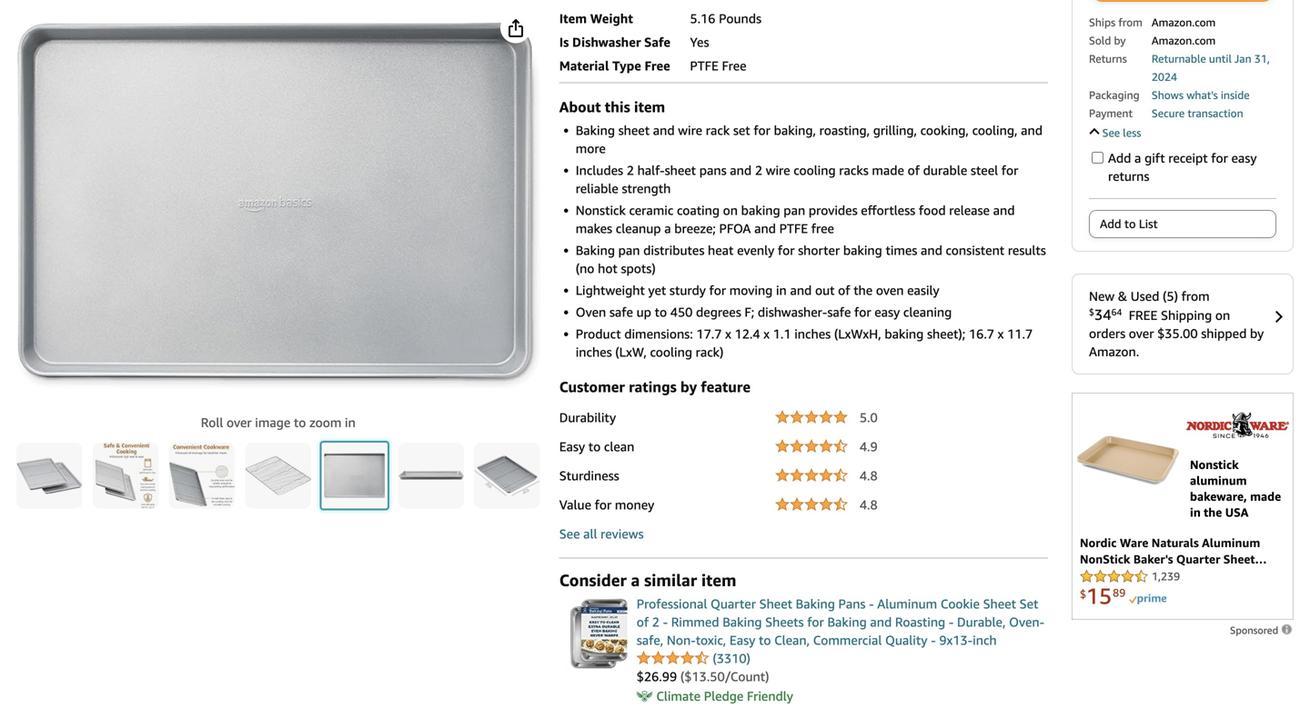 Task type: locate. For each thing, give the bounding box(es) containing it.
ships from amazon.com sold by
[[1089, 16, 1216, 47]]

baking up pfoa
[[741, 203, 780, 218]]

evenly
[[737, 243, 775, 258]]

0 vertical spatial cooling
[[794, 163, 836, 178]]

2 4.8 from the top
[[860, 498, 878, 513]]

sheet
[[618, 123, 650, 138], [665, 163, 696, 178]]

amazon.
[[1089, 344, 1139, 359]]

sheet down "this"
[[618, 123, 650, 138]]

0 horizontal spatial 2
[[627, 163, 634, 178]]

and right the release
[[993, 203, 1015, 218]]

safe left up
[[610, 305, 633, 320]]

2 horizontal spatial of
[[908, 163, 920, 178]]

ptfe left free
[[779, 221, 808, 236]]

cooling
[[794, 163, 836, 178], [650, 345, 692, 360]]

pan up spots)
[[618, 243, 640, 258]]

set
[[1020, 597, 1039, 612]]

1 horizontal spatial inches
[[795, 327, 831, 342]]

cooling left racks
[[794, 163, 836, 178]]

0 horizontal spatial sheet
[[618, 123, 650, 138]]

rack)
[[696, 345, 724, 360]]

to left list
[[1125, 217, 1136, 231]]

Add to List radio
[[1089, 210, 1277, 238]]

0 vertical spatial ptfe
[[690, 58, 719, 73]]

value for money
[[559, 498, 655, 513]]

for down the
[[855, 305, 871, 320]]

1 vertical spatial 4.8
[[860, 498, 878, 513]]

1 horizontal spatial ptfe
[[779, 221, 808, 236]]

a inside the add a gift receipt for easy returns
[[1135, 150, 1141, 165]]

of left the
[[838, 283, 850, 298]]

on up pfoa
[[723, 203, 738, 218]]

item
[[634, 98, 665, 116], [701, 571, 737, 591]]

0 vertical spatial wire
[[678, 123, 703, 138]]

over
[[1129, 326, 1154, 341]]

free down the safe
[[645, 58, 670, 73]]

wire down 'baking,'
[[766, 163, 790, 178]]

the
[[854, 283, 873, 298]]

on inside "free shipping on orders over $35.00 shipped by amazon."
[[1216, 308, 1231, 323]]

1 horizontal spatial sheet
[[983, 597, 1016, 612]]

add up returns
[[1108, 150, 1131, 165]]

degrees
[[696, 305, 741, 320]]

to right up
[[655, 305, 667, 320]]

0 vertical spatial item
[[634, 98, 665, 116]]

2 horizontal spatial by
[[1250, 326, 1264, 341]]

by right the sold
[[1114, 34, 1126, 47]]

0 vertical spatial of
[[908, 163, 920, 178]]

from right ships
[[1119, 16, 1143, 28]]

easy inside about this item baking sheet and wire rack set for baking, roasting, grilling, cooking, cooling, and more includes 2 half-sheet pans and 2 wire cooling racks made of durable steel for reliable strength nonstick ceramic coating on baking pan provides effortless food release and makes cleanup a breeze; pfoa and ptfe free baking pan distributes heat evenly for shorter baking times and consistent results (no hot spots) lightweight yet sturdy for moving in and out of the oven easily oven safe up to 450 degrees f; dishwasher-safe for easy cleaning product dimensions: 17.7 x 12.4 x 1.1 inches (lxwxh, baking sheet); 16.7 x 11.7 inches (lxw, cooling rack)
[[875, 305, 900, 320]]

4.8 for value for money
[[860, 498, 878, 513]]

0 horizontal spatial by
[[681, 379, 697, 396]]

dishwasher-
[[758, 305, 827, 320]]

sheet up durable,
[[983, 597, 1016, 612]]

free
[[811, 221, 834, 236]]

reviews
[[601, 527, 644, 542]]

(lxwxh,
[[834, 327, 881, 342]]

0 horizontal spatial inches
[[576, 345, 612, 360]]

consider a similar item
[[559, 571, 737, 591]]

add
[[1108, 150, 1131, 165], [1100, 217, 1122, 231]]

see left all
[[559, 527, 580, 542]]

ptfe down yes
[[690, 58, 719, 73]]

1 horizontal spatial item
[[701, 571, 737, 591]]

1 horizontal spatial pan
[[784, 203, 806, 218]]

2 left half-
[[627, 163, 634, 178]]

1 vertical spatial amazon.com
[[1152, 34, 1216, 47]]

ptfe free
[[690, 58, 747, 73]]

1 horizontal spatial of
[[838, 283, 850, 298]]

5.0
[[860, 411, 878, 426]]

and up evenly in the right top of the page
[[754, 221, 776, 236]]

type
[[613, 58, 641, 73]]

1 x from the left
[[725, 327, 731, 342]]

1 vertical spatial see
[[559, 527, 580, 542]]

0 horizontal spatial see
[[559, 527, 580, 542]]

for up clean,
[[807, 615, 824, 630]]

1 horizontal spatial see
[[1103, 126, 1120, 139]]

2 amazon.com from the top
[[1152, 34, 1216, 47]]

1 horizontal spatial safe
[[827, 305, 851, 320]]

0 horizontal spatial sheet
[[759, 597, 793, 612]]

of right made in the top right of the page
[[908, 163, 920, 178]]

x
[[725, 327, 731, 342], [764, 327, 770, 342], [998, 327, 1004, 342]]

1 vertical spatial pan
[[618, 243, 640, 258]]

baking down quarter
[[723, 615, 762, 630]]

used
[[1131, 289, 1160, 304]]

- right the pans
[[869, 597, 874, 612]]

leave feedback on sponsored ad element
[[1230, 625, 1294, 637]]

0 horizontal spatial item
[[634, 98, 665, 116]]

0 horizontal spatial on
[[723, 203, 738, 218]]

1 safe from the left
[[610, 305, 633, 320]]

0 vertical spatial baking
[[741, 203, 780, 218]]

to left clean
[[589, 440, 601, 455]]

&
[[1118, 289, 1128, 304]]

1 horizontal spatial cooling
[[794, 163, 836, 178]]

1 horizontal spatial by
[[1114, 34, 1126, 47]]

easy down oven
[[875, 305, 900, 320]]

see less
[[1103, 126, 1142, 139]]

2 right pans
[[755, 163, 763, 178]]

2 safe from the left
[[827, 305, 851, 320]]

1 vertical spatial add
[[1100, 217, 1122, 231]]

baking left times
[[843, 243, 882, 258]]

$35.00
[[1158, 326, 1198, 341]]

0 vertical spatial amazon.com
[[1152, 16, 1216, 28]]

0 horizontal spatial of
[[637, 615, 649, 630]]

roasting,
[[820, 123, 870, 138]]

shows what's inside button
[[1152, 87, 1250, 102]]

safe down out
[[827, 305, 851, 320]]

feature
[[701, 379, 751, 396]]

1 vertical spatial a
[[664, 221, 671, 236]]

0 vertical spatial a
[[1135, 150, 1141, 165]]

1 horizontal spatial wire
[[766, 163, 790, 178]]

inside
[[1221, 89, 1250, 101]]

1 amazon.com from the top
[[1152, 16, 1216, 28]]

(3310) link
[[713, 652, 751, 667]]

until
[[1209, 52, 1232, 65]]

2 horizontal spatial 2
[[755, 163, 763, 178]]

0 horizontal spatial pan
[[618, 243, 640, 258]]

1 vertical spatial from
[[1182, 289, 1210, 304]]

pans
[[839, 597, 866, 612]]

oven
[[876, 283, 904, 298]]

moving
[[730, 283, 773, 298]]

1.1
[[773, 327, 791, 342]]

0 horizontal spatial x
[[725, 327, 731, 342]]

4.9
[[860, 440, 878, 455]]

1 4.8 from the top
[[860, 469, 878, 484]]

by right ratings
[[681, 379, 697, 396]]

see all reviews link
[[559, 527, 644, 542]]

image
[[207, 415, 243, 430]]

see less button
[[1089, 126, 1142, 139]]

0 vertical spatial pan
[[784, 203, 806, 218]]

x left 1.1
[[764, 327, 770, 342]]

from up shipping
[[1182, 289, 1210, 304]]

0 horizontal spatial wire
[[678, 123, 703, 138]]

1 vertical spatial ptfe
[[779, 221, 808, 236]]

rack
[[706, 123, 730, 138]]

2 horizontal spatial a
[[1135, 150, 1141, 165]]

2 horizontal spatial baking
[[885, 327, 924, 342]]

add inside the add a gift receipt for easy returns
[[1108, 150, 1131, 165]]

x left 12.4
[[725, 327, 731, 342]]

for right set on the top right of page
[[754, 123, 771, 138]]

0 vertical spatial by
[[1114, 34, 1126, 47]]

item right "this"
[[634, 98, 665, 116]]

quarter
[[711, 597, 756, 612]]

cooking,
[[921, 123, 969, 138]]

is dishwasher safe
[[559, 35, 671, 50]]

0 horizontal spatial free
[[645, 58, 670, 73]]

1 horizontal spatial sheet
[[665, 163, 696, 178]]

1 horizontal spatial from
[[1182, 289, 1210, 304]]

0 horizontal spatial easy
[[559, 440, 585, 455]]

by inside ships from amazon.com sold by
[[1114, 34, 1126, 47]]

easy down transaction at right top
[[1232, 150, 1257, 165]]

0 vertical spatial 4.8
[[860, 469, 878, 484]]

easy inside the add a gift receipt for easy returns
[[1232, 150, 1257, 165]]

see down payment
[[1103, 126, 1120, 139]]

2 vertical spatial by
[[681, 379, 697, 396]]

on up shipped at the right top of page
[[1216, 308, 1231, 323]]

baking down cleaning
[[885, 327, 924, 342]]

more
[[576, 141, 606, 156]]

a up distributes
[[664, 221, 671, 236]]

sheet left pans
[[665, 163, 696, 178]]

4.8 for sturdiness
[[860, 469, 878, 484]]

about
[[559, 98, 601, 116]]

for inside professional quarter sheet baking pans - aluminum cookie sheet set of 2 - rimmed baking sheets for baking and roasting - durable, oven- safe, non-toxic, easy to clean, commercial quality - 9x13-inch
[[807, 615, 824, 630]]

1 vertical spatial easy
[[875, 305, 900, 320]]

-
[[869, 597, 874, 612], [663, 615, 668, 630], [949, 615, 954, 630], [931, 634, 936, 649]]

2 horizontal spatial x
[[998, 327, 1004, 342]]

add left list
[[1100, 217, 1122, 231]]

on inside about this item baking sheet and wire rack set for baking, roasting, grilling, cooking, cooling, and more includes 2 half-sheet pans and 2 wire cooling racks made of durable steel for reliable strength nonstick ceramic coating on baking pan provides effortless food release and makes cleanup a breeze; pfoa and ptfe free baking pan distributes heat evenly for shorter baking times and consistent results (no hot spots) lightweight yet sturdy for moving in and out of the oven easily oven safe up to 450 degrees f; dishwasher-safe for easy cleaning product dimensions: 17.7 x 12.4 x 1.1 inches (lxwxh, baking sheet); 16.7 x 11.7 inches (lxw, cooling rack)
[[723, 203, 738, 218]]

1 horizontal spatial 2
[[652, 615, 660, 630]]

from
[[1119, 16, 1143, 28], [1182, 289, 1210, 304]]

0 vertical spatial see
[[1103, 126, 1120, 139]]

amazon.com inside ships from amazon.com sold by
[[1152, 16, 1216, 28]]

None submit
[[16, 443, 82, 509], [93, 443, 159, 509], [169, 443, 235, 509], [245, 443, 311, 509], [322, 443, 388, 509], [398, 443, 464, 509], [474, 443, 540, 509], [16, 443, 82, 509], [93, 443, 159, 509], [169, 443, 235, 509], [245, 443, 311, 509], [322, 443, 388, 509], [398, 443, 464, 509], [474, 443, 540, 509]]

1 vertical spatial easy
[[730, 634, 756, 649]]

secure transaction button
[[1152, 105, 1244, 120]]

cooling down dimensions:
[[650, 345, 692, 360]]

0 horizontal spatial safe
[[610, 305, 633, 320]]

0 horizontal spatial baking
[[741, 203, 780, 218]]

baking up commercial
[[828, 615, 867, 630]]

free down pounds
[[722, 58, 747, 73]]

for right receipt
[[1211, 150, 1228, 165]]

3 x from the left
[[998, 327, 1004, 342]]

jan
[[1235, 52, 1252, 65]]

1 horizontal spatial on
[[1216, 308, 1231, 323]]

by right shipped at the right top of page
[[1250, 326, 1264, 341]]

ratings
[[629, 379, 677, 396]]

2 sheet from the left
[[983, 597, 1016, 612]]

times
[[886, 243, 918, 258]]

spots)
[[621, 261, 656, 276]]

from inside new & used (5) from $ 34 64
[[1182, 289, 1210, 304]]

baking
[[576, 123, 615, 138], [576, 243, 615, 258], [796, 597, 835, 612], [723, 615, 762, 630], [828, 615, 867, 630]]

0 vertical spatial easy
[[1232, 150, 1257, 165]]

from inside ships from amazon.com sold by
[[1119, 16, 1143, 28]]

free shipping on orders over $35.00 shipped by amazon.
[[1089, 308, 1264, 359]]

2 up safe,
[[652, 615, 660, 630]]

safe
[[644, 35, 671, 50]]

ptfe
[[690, 58, 719, 73], [779, 221, 808, 236]]

1 vertical spatial by
[[1250, 326, 1264, 341]]

to inside add to list link
[[1125, 217, 1136, 231]]

0 horizontal spatial easy
[[875, 305, 900, 320]]

pan left "provides"
[[784, 203, 806, 218]]

add inside option
[[1100, 217, 1122, 231]]

of up safe,
[[637, 615, 649, 630]]

baking
[[741, 203, 780, 218], [843, 243, 882, 258], [885, 327, 924, 342]]

a left similar
[[631, 571, 640, 591]]

easy down durability
[[559, 440, 585, 455]]

a inside about this item baking sheet and wire rack set for baking, roasting, grilling, cooking, cooling, and more includes 2 half-sheet pans and 2 wire cooling racks made of durable steel for reliable strength nonstick ceramic coating on baking pan provides effortless food release and makes cleanup a breeze; pfoa and ptfe free baking pan distributes heat evenly for shorter baking times and consistent results (no hot spots) lightweight yet sturdy for moving in and out of the oven easily oven safe up to 450 degrees f; dishwasher-safe for easy cleaning product dimensions: 17.7 x 12.4 x 1.1 inches (lxwxh, baking sheet); 16.7 x 11.7 inches (lxw, cooling rack)
[[664, 221, 671, 236]]

2 vertical spatial of
[[637, 615, 649, 630]]

climate
[[656, 689, 701, 704]]

0 vertical spatial add
[[1108, 150, 1131, 165]]

and inside professional quarter sheet baking pans - aluminum cookie sheet set of 2 - rimmed baking sheets for baking and roasting - durable, oven- safe, non-toxic, easy to clean, commercial quality - 9x13-inch
[[870, 615, 892, 630]]

yet
[[648, 283, 666, 298]]

easy up (3310) link
[[730, 634, 756, 649]]

1 horizontal spatial free
[[722, 58, 747, 73]]

1 horizontal spatial x
[[764, 327, 770, 342]]

($13.50/count)
[[681, 670, 769, 685]]

1 vertical spatial on
[[1216, 308, 1231, 323]]

0 vertical spatial sheet
[[618, 123, 650, 138]]

0 horizontal spatial cooling
[[650, 345, 692, 360]]

a for gift
[[1135, 150, 1141, 165]]

inches
[[795, 327, 831, 342], [576, 345, 612, 360]]

racks
[[839, 163, 869, 178]]

0 vertical spatial from
[[1119, 16, 1143, 28]]

about this item baking sheet and wire rack set for baking, roasting, grilling, cooking, cooling, and more includes 2 half-sheet pans and 2 wire cooling racks made of durable steel for reliable strength nonstick ceramic coating on baking pan provides effortless food release and makes cleanup a breeze; pfoa and ptfe free baking pan distributes heat evenly for shorter baking times and consistent results (no hot spots) lightweight yet sturdy for moving in and out of the oven easily oven safe up to 450 degrees f; dishwasher-safe for easy cleaning product dimensions: 17.7 x 12.4 x 1.1 inches (lxwxh, baking sheet); 16.7 x 11.7 inches (lxw, cooling rack)
[[559, 98, 1046, 360]]

reliable
[[576, 181, 619, 196]]

set
[[733, 123, 750, 138]]

1 vertical spatial of
[[838, 283, 850, 298]]

1 horizontal spatial easy
[[730, 634, 756, 649]]

1 vertical spatial baking
[[843, 243, 882, 258]]

sheet up sheets
[[759, 597, 793, 612]]

for inside the add a gift receipt for easy returns
[[1211, 150, 1228, 165]]

sturdy
[[670, 283, 706, 298]]

a left the gift
[[1135, 150, 1141, 165]]

pledge
[[704, 689, 744, 704]]

1 horizontal spatial easy
[[1232, 150, 1257, 165]]

wire left rack
[[678, 123, 703, 138]]

to down sheets
[[759, 634, 771, 649]]

and right times
[[921, 243, 943, 258]]

breeze;
[[675, 221, 716, 236]]

sponsored
[[1230, 625, 1281, 637]]

half-
[[637, 163, 665, 178]]

2 vertical spatial a
[[631, 571, 640, 591]]

- up 9x13- on the right bottom of page
[[949, 615, 954, 630]]

0 horizontal spatial from
[[1119, 16, 1143, 28]]

0 vertical spatial on
[[723, 203, 738, 218]]

x right 16.7 on the top right
[[998, 327, 1004, 342]]

nonstick
[[576, 203, 626, 218]]

inches down dishwasher-
[[795, 327, 831, 342]]

inches down the product
[[576, 345, 612, 360]]

shorter
[[798, 243, 840, 258]]

2
[[627, 163, 634, 178], [755, 163, 763, 178], [652, 615, 660, 630]]

and up quality
[[870, 615, 892, 630]]

item up quarter
[[701, 571, 737, 591]]

2 inside professional quarter sheet baking pans - aluminum cookie sheet set of 2 - rimmed baking sheets for baking and roasting - durable, oven- safe, non-toxic, easy to clean, commercial quality - 9x13-inch
[[652, 615, 660, 630]]

cookie
[[941, 597, 980, 612]]

0 horizontal spatial a
[[631, 571, 640, 591]]

baking,
[[774, 123, 816, 138]]

1 vertical spatial wire
[[766, 163, 790, 178]]

17.7
[[696, 327, 722, 342]]

1 horizontal spatial a
[[664, 221, 671, 236]]

1 vertical spatial sheet
[[665, 163, 696, 178]]

of
[[908, 163, 920, 178], [838, 283, 850, 298], [637, 615, 649, 630]]

0 vertical spatial inches
[[795, 327, 831, 342]]



Task type: vqa. For each thing, say whether or not it's contained in the screenshot.
the of in professional quarter sheet baking pans - aluminum cookie sheet set of 2 - rimmed baking sheets for baking and roasting - durable, oven- safe, non-toxic, easy to clean, commercial quality - 9x13-inch
yes



Task type: describe. For each thing, give the bounding box(es) containing it.
inch
[[973, 634, 997, 649]]

450
[[670, 305, 693, 320]]

1 vertical spatial cooling
[[650, 345, 692, 360]]

item
[[559, 11, 587, 26]]

sold
[[1089, 34, 1111, 47]]

returnable
[[1152, 52, 1206, 65]]

list
[[1139, 217, 1158, 231]]

for right the "value" in the bottom left of the page
[[595, 498, 612, 513]]

shows
[[1152, 89, 1184, 101]]

and up half-
[[653, 123, 675, 138]]

yes
[[690, 35, 709, 50]]

made
[[872, 163, 904, 178]]

returnable until jan 31, 2024 packaging
[[1089, 52, 1270, 101]]

professional quarter sheet baking pans - aluminum cookie sheet set of 2 - rimmed baking sheets for baking and roasting - durable, oven- safe, non-toxic, easy to clean, commercial quality - 9x13-inch link
[[637, 597, 1045, 649]]

durable
[[923, 163, 968, 178]]

returns
[[1089, 52, 1127, 65]]

consistent
[[946, 243, 1005, 258]]

Add a gift receipt for easy returns checkbox
[[1092, 152, 1104, 164]]

(3310)
[[713, 652, 751, 667]]

amazon.com inside the amazon.com returns
[[1152, 34, 1216, 47]]

a for similar
[[631, 571, 640, 591]]

steel
[[971, 163, 998, 178]]

weight
[[590, 11, 633, 26]]

and right pans
[[730, 163, 752, 178]]

cleanup
[[616, 221, 661, 236]]

ptfe inside about this item baking sheet and wire rack set for baking, roasting, grilling, cooking, cooling, and more includes 2 half-sheet pans and 2 wire cooling racks made of durable steel for reliable strength nonstick ceramic coating on baking pan provides effortless food release and makes cleanup a breeze; pfoa and ptfe free baking pan distributes heat evenly for shorter baking times and consistent results (no hot spots) lightweight yet sturdy for moving in and out of the oven easily oven safe up to 450 degrees f; dishwasher-safe for easy cleaning product dimensions: 17.7 x 12.4 x 1.1 inches (lxwxh, baking sheet); 16.7 x 11.7 inches (lxw, cooling rack)
[[779, 221, 808, 236]]

for right steel
[[1002, 163, 1019, 178]]

- down roasting
[[931, 634, 936, 649]]

sponsored link
[[1230, 624, 1294, 637]]

cooling,
[[972, 123, 1018, 138]]

packaging
[[1089, 89, 1140, 101]]

and right cooling,
[[1021, 123, 1043, 138]]

for up the degrees
[[709, 283, 726, 298]]

safe,
[[637, 634, 664, 649]]

baking up sheets
[[796, 597, 835, 612]]

see for see all reviews
[[559, 527, 580, 542]]

cleaning
[[904, 305, 952, 320]]

sturdiness
[[559, 469, 619, 484]]

9x13-
[[939, 634, 973, 649]]

add for add to list
[[1100, 217, 1122, 231]]

to left open
[[246, 415, 258, 430]]

easily
[[907, 283, 940, 298]]

strength
[[622, 181, 671, 196]]

includes
[[576, 163, 623, 178]]

shows what's inside payment
[[1089, 89, 1250, 119]]

durability
[[559, 411, 616, 426]]

customer ratings by feature
[[559, 379, 751, 396]]

0 horizontal spatial ptfe
[[690, 58, 719, 73]]

add for add a gift receipt for easy returns
[[1108, 150, 1131, 165]]

professional quarter sheet baking pans - aluminum cookie sheet set of 2 - rimmed baking sheets for baking and roasting - durable, oven- safe, non-toxic, easy to clean, commercial quality - 9x13-inch
[[637, 597, 1045, 649]]

release
[[949, 203, 990, 218]]

by inside "free shipping on orders over $35.00 shipped by amazon."
[[1250, 326, 1264, 341]]

in
[[776, 283, 787, 298]]

roasting
[[895, 615, 946, 630]]

effortless
[[861, 203, 916, 218]]

1 sheet from the left
[[759, 597, 793, 612]]

of inside professional quarter sheet baking pans - aluminum cookie sheet set of 2 - rimmed baking sheets for baking and roasting - durable, oven- safe, non-toxic, easy to clean, commercial quality - 9x13-inch
[[637, 615, 649, 630]]

2 x from the left
[[764, 327, 770, 342]]

toxic,
[[696, 634, 726, 649]]

2 free from the left
[[722, 58, 747, 73]]

to inside professional quarter sheet baking pans - aluminum cookie sheet set of 2 - rimmed baking sheets for baking and roasting - durable, oven- safe, non-toxic, easy to clean, commercial quality - 9x13-inch
[[759, 634, 771, 649]]

0 vertical spatial easy
[[559, 440, 585, 455]]

receipt
[[1169, 150, 1208, 165]]

provides
[[809, 203, 858, 218]]

payment
[[1089, 107, 1133, 119]]

12.4
[[735, 327, 760, 342]]

baking up more
[[576, 123, 615, 138]]

$26.99
[[637, 670, 677, 685]]

returnable until jan 31, 2024 button
[[1152, 50, 1270, 84]]

new & used (5) from $ 34 64
[[1089, 289, 1210, 323]]

easy to clean
[[559, 440, 635, 455]]

(5)
[[1163, 289, 1178, 304]]

baking up (no on the top of the page
[[576, 243, 615, 258]]

open
[[261, 415, 291, 430]]

durable,
[[957, 615, 1006, 630]]

orders
[[1089, 326, 1126, 341]]

ships
[[1089, 16, 1116, 28]]

click
[[177, 415, 204, 430]]

1 vertical spatial item
[[701, 571, 737, 591]]

pfoa
[[719, 221, 751, 236]]

- down the professional
[[663, 615, 668, 630]]

$
[[1089, 307, 1095, 317]]

climate pledge friendly image
[[637, 689, 653, 705]]

1 free from the left
[[645, 58, 670, 73]]

item inside about this item baking sheet and wire rack set for baking, roasting, grilling, cooking, cooling, and more includes 2 half-sheet pans and 2 wire cooling racks made of durable steel for reliable strength nonstick ceramic coating on baking pan provides effortless food release and makes cleanup a breeze; pfoa and ptfe free baking pan distributes heat evenly for shorter baking times and consistent results (no hot spots) lightweight yet sturdy for moving in and out of the oven easily oven safe up to 450 degrees f; dishwasher-safe for easy cleaning product dimensions: 17.7 x 12.4 x 1.1 inches (lxwxh, baking sheet); 16.7 x 11.7 inches (lxw, cooling rack)
[[634, 98, 665, 116]]

click image to open expanded view
[[177, 415, 380, 430]]

customer
[[559, 379, 625, 396]]

up
[[637, 305, 651, 320]]

to inside about this item baking sheet and wire rack set for baking, roasting, grilling, cooking, cooling, and more includes 2 half-sheet pans and 2 wire cooling racks made of durable steel for reliable strength nonstick ceramic coating on baking pan provides effortless food release and makes cleanup a breeze; pfoa and ptfe free baking pan distributes heat evenly for shorter baking times and consistent results (no hot spots) lightweight yet sturdy for moving in and out of the oven easily oven safe up to 450 degrees f; dishwasher-safe for easy cleaning product dimensions: 17.7 x 12.4 x 1.1 inches (lxwxh, baking sheet); 16.7 x 11.7 inches (lxw, cooling rack)
[[655, 305, 667, 320]]

sheet);
[[927, 327, 966, 342]]

2 vertical spatial baking
[[885, 327, 924, 342]]

$26.99 ($13.50/count)
[[637, 670, 769, 685]]

what's
[[1187, 89, 1218, 101]]

lightweight
[[576, 283, 645, 298]]

makes
[[576, 221, 612, 236]]

clean
[[604, 440, 635, 455]]

see for see less
[[1103, 126, 1120, 139]]

transaction
[[1188, 107, 1244, 119]]

31,
[[1255, 52, 1270, 65]]

grilling,
[[873, 123, 917, 138]]

easy inside professional quarter sheet baking pans - aluminum cookie sheet set of 2 - rimmed baking sheets for baking and roasting - durable, oven- safe, non-toxic, easy to clean, commercial quality - 9x13-inch
[[730, 634, 756, 649]]

1 vertical spatial inches
[[576, 345, 612, 360]]

coating
[[677, 203, 720, 218]]

value
[[559, 498, 591, 513]]

shipped
[[1201, 326, 1247, 341]]

11.7
[[1007, 327, 1033, 342]]

consider
[[559, 571, 627, 591]]

free
[[1129, 308, 1158, 323]]

food
[[919, 203, 946, 218]]

1 horizontal spatial baking
[[843, 243, 882, 258]]

gift
[[1145, 150, 1165, 165]]

and right in
[[790, 283, 812, 298]]

is
[[559, 35, 569, 50]]

for right evenly in the right top of the page
[[778, 243, 795, 258]]

add to list
[[1100, 217, 1158, 231]]

commercial
[[813, 634, 882, 649]]



